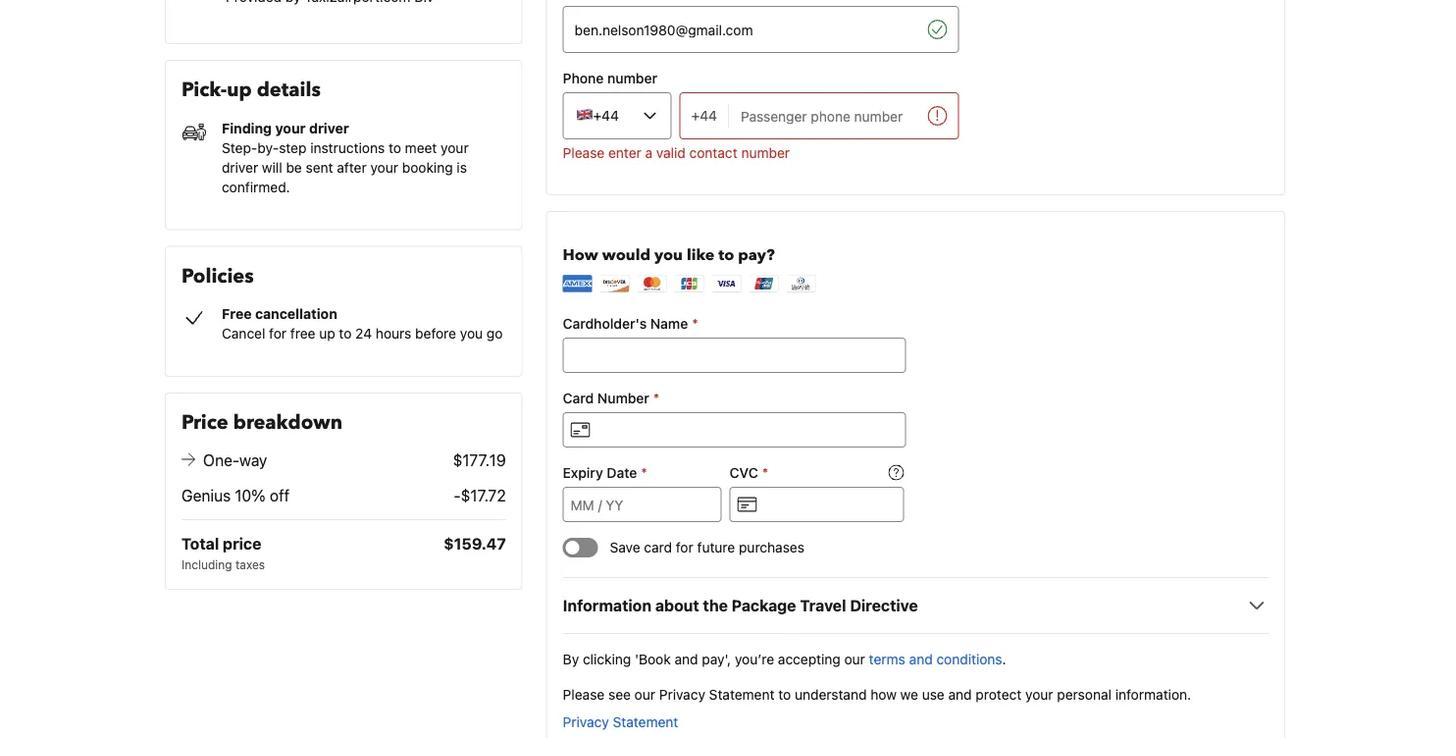 Task type: describe. For each thing, give the bounding box(es) containing it.
terms
[[869, 651, 906, 667]]

is
[[457, 159, 467, 175]]

2 horizontal spatial and
[[949, 687, 972, 703]]

clicking
[[583, 651, 631, 667]]

1 vertical spatial number
[[742, 145, 790, 161]]

your up is
[[441, 139, 469, 155]]

0 vertical spatial up
[[227, 77, 252, 104]]

see
[[609, 687, 631, 703]]

your right after
[[371, 159, 399, 175]]

information.
[[1116, 687, 1192, 703]]

24
[[356, 325, 372, 341]]

off
[[270, 486, 290, 505]]

cancel
[[222, 325, 265, 341]]

phone
[[563, 70, 604, 86]]

pay',
[[702, 651, 731, 667]]

one-
[[203, 451, 239, 469]]

phone number
[[563, 70, 658, 86]]

finding your driver step-by-step instructions to meet your driver will be sent after your booking is confirmed.
[[222, 120, 469, 195]]

total price
[[182, 534, 261, 553]]

accepting
[[778, 651, 841, 667]]

the
[[703, 596, 728, 615]]

package
[[732, 596, 797, 615]]

0 horizontal spatial number
[[608, 70, 658, 86]]

contact
[[690, 145, 738, 161]]

genius 10% off
[[182, 486, 290, 505]]

personal
[[1058, 687, 1112, 703]]

be
[[286, 159, 302, 175]]

to inside free cancellation cancel for free up to 24 hours before you go
[[339, 325, 352, 341]]

your up step
[[275, 120, 306, 136]]

details
[[257, 77, 321, 104]]

will
[[262, 159, 282, 175]]

.
[[1003, 651, 1007, 667]]

please see our privacy statement to understand how we use and protect your personal information.
[[563, 687, 1192, 703]]

0 horizontal spatial our
[[635, 687, 656, 703]]

protect
[[976, 687, 1022, 703]]

go
[[487, 325, 503, 341]]

0 horizontal spatial statement
[[613, 714, 679, 730]]

0 vertical spatial statement
[[709, 687, 775, 703]]

Phone number telephone field
[[729, 92, 920, 139]]

1 horizontal spatial our
[[845, 651, 866, 667]]

after
[[337, 159, 367, 175]]

free
[[290, 325, 316, 341]]

we
[[901, 687, 919, 703]]

by
[[563, 651, 579, 667]]

information about the package travel directive button
[[563, 594, 1269, 617]]

linked travel agreement information, click here to open element
[[563, 594, 1230, 617]]

you
[[460, 325, 483, 341]]

a
[[645, 145, 653, 161]]

free cancellation cancel for free up to 24 hours before you go
[[222, 306, 503, 341]]

-
[[454, 486, 461, 505]]

1 horizontal spatial and
[[910, 651, 933, 667]]

privacy statement link
[[563, 713, 1269, 732]]

way
[[239, 451, 267, 469]]

use
[[922, 687, 945, 703]]

finding
[[222, 120, 272, 136]]

price
[[182, 409, 228, 436]]

1 vertical spatial driver
[[222, 159, 258, 175]]

breakdown
[[233, 409, 343, 436]]

to inside finding your driver step-by-step instructions to meet your driver will be sent after your booking is confirmed.
[[389, 139, 401, 155]]



Task type: vqa. For each thing, say whether or not it's contained in the screenshot.
· inside Sun, 10 Dec · 12:00 Seattle Tacoma International Airport (SEA), 17801 International Blvd, SeaTac, WA 98158, USA
no



Task type: locate. For each thing, give the bounding box(es) containing it.
hours
[[376, 325, 412, 341]]

by-
[[257, 139, 279, 155]]

0 horizontal spatial to
[[339, 325, 352, 341]]

pick-up details
[[182, 77, 321, 104]]

and
[[675, 651, 698, 667], [910, 651, 933, 667], [949, 687, 972, 703]]

0 vertical spatial our
[[845, 651, 866, 667]]

to down the by clicking 'book and pay', you're accepting our terms and conditions .
[[779, 687, 791, 703]]

your right the protect
[[1026, 687, 1054, 703]]

by clicking 'book and pay', you're accepting our terms and conditions .
[[563, 651, 1007, 667]]

total
[[182, 534, 219, 553]]

directive
[[850, 596, 918, 615]]

up right free
[[319, 325, 335, 341]]

please enter a valid contact number
[[563, 145, 790, 161]]

step-
[[222, 139, 257, 155]]

including
[[182, 557, 232, 571]]

0 vertical spatial driver
[[309, 120, 349, 136]]

1 vertical spatial to
[[339, 325, 352, 341]]

0 horizontal spatial up
[[227, 77, 252, 104]]

10%
[[235, 486, 266, 505]]

understand
[[795, 687, 867, 703]]

for
[[269, 325, 287, 341]]

0 vertical spatial please
[[563, 145, 605, 161]]

pick-
[[182, 77, 227, 104]]

cancellation
[[255, 306, 338, 322]]

2 vertical spatial to
[[779, 687, 791, 703]]

number
[[608, 70, 658, 86], [742, 145, 790, 161]]

free
[[222, 306, 252, 322]]

1 vertical spatial privacy
[[563, 714, 609, 730]]

before
[[415, 325, 456, 341]]

1 horizontal spatial to
[[389, 139, 401, 155]]

policies
[[182, 262, 254, 289]]

up
[[227, 77, 252, 104], [319, 325, 335, 341]]

0 horizontal spatial and
[[675, 651, 698, 667]]

valid
[[657, 145, 686, 161]]

confirmed.
[[222, 179, 290, 195]]

information about the package travel directive
[[563, 596, 918, 615]]

statement down see
[[613, 714, 679, 730]]

travel
[[800, 596, 847, 615]]

price breakdown
[[182, 409, 343, 436]]

'book
[[635, 651, 671, 667]]

0 vertical spatial number
[[608, 70, 658, 86]]

$17.72
[[461, 486, 506, 505]]

1 please from the top
[[563, 145, 605, 161]]

privacy
[[659, 687, 706, 703], [563, 714, 609, 730]]

up inside free cancellation cancel for free up to 24 hours before you go
[[319, 325, 335, 341]]

instructions
[[310, 139, 385, 155]]

1 vertical spatial please
[[563, 687, 605, 703]]

please left see
[[563, 687, 605, 703]]

1 horizontal spatial driver
[[309, 120, 349, 136]]

booking
[[402, 159, 453, 175]]

-$17.72
[[454, 486, 506, 505]]

to left meet
[[389, 139, 401, 155]]

1 horizontal spatial up
[[319, 325, 335, 341]]

one-way
[[203, 451, 267, 469]]

0 horizontal spatial privacy
[[563, 714, 609, 730]]

and left pay',
[[675, 651, 698, 667]]

and right terms at the right bottom
[[910, 651, 933, 667]]

number right 'phone'
[[608, 70, 658, 86]]

meet
[[405, 139, 437, 155]]

privacy down see
[[563, 714, 609, 730]]

Email address email field
[[563, 6, 920, 53]]

conditions
[[937, 651, 1003, 667]]

our
[[845, 651, 866, 667], [635, 687, 656, 703]]

up up "finding" on the left top of the page
[[227, 77, 252, 104]]

driver
[[309, 120, 349, 136], [222, 159, 258, 175]]

2 horizontal spatial to
[[779, 687, 791, 703]]

1 horizontal spatial number
[[742, 145, 790, 161]]

0 horizontal spatial driver
[[222, 159, 258, 175]]

to
[[389, 139, 401, 155], [339, 325, 352, 341], [779, 687, 791, 703]]

step
[[279, 139, 307, 155]]

our left terms at the right bottom
[[845, 651, 866, 667]]

enter
[[609, 145, 642, 161]]

price
[[223, 534, 261, 553]]

terms and conditions link
[[869, 651, 1003, 667]]

1 vertical spatial up
[[319, 325, 335, 341]]

please left enter at top left
[[563, 145, 605, 161]]

please for please see our privacy statement to understand how we use and protect your personal information.
[[563, 687, 605, 703]]

1 horizontal spatial statement
[[709, 687, 775, 703]]

information
[[563, 596, 652, 615]]

1 horizontal spatial privacy
[[659, 687, 706, 703]]

1 vertical spatial statement
[[613, 714, 679, 730]]

privacy down the 'book
[[659, 687, 706, 703]]

you're
[[735, 651, 775, 667]]

please for please enter a valid contact number
[[563, 145, 605, 161]]

sent
[[306, 159, 333, 175]]

and right use
[[949, 687, 972, 703]]

driver up instructions
[[309, 120, 349, 136]]

to left 24
[[339, 325, 352, 341]]

0 vertical spatial to
[[389, 139, 401, 155]]

statement down you're
[[709, 687, 775, 703]]

number right contact
[[742, 145, 790, 161]]

+44
[[692, 107, 718, 124]]

1 vertical spatial our
[[635, 687, 656, 703]]

your
[[275, 120, 306, 136], [441, 139, 469, 155], [371, 159, 399, 175], [1026, 687, 1054, 703]]

taxes
[[236, 557, 265, 571]]

privacy statement
[[563, 714, 679, 730]]

about
[[656, 596, 700, 615]]

$159.47
[[444, 534, 506, 553]]

how
[[871, 687, 897, 703]]

2 please from the top
[[563, 687, 605, 703]]

$177.19
[[453, 451, 506, 469]]

statement
[[709, 687, 775, 703], [613, 714, 679, 730]]

please
[[563, 145, 605, 161], [563, 687, 605, 703]]

our right see
[[635, 687, 656, 703]]

driver down step-
[[222, 159, 258, 175]]

0 vertical spatial privacy
[[659, 687, 706, 703]]

including taxes
[[182, 557, 265, 571]]

genius
[[182, 486, 231, 505]]



